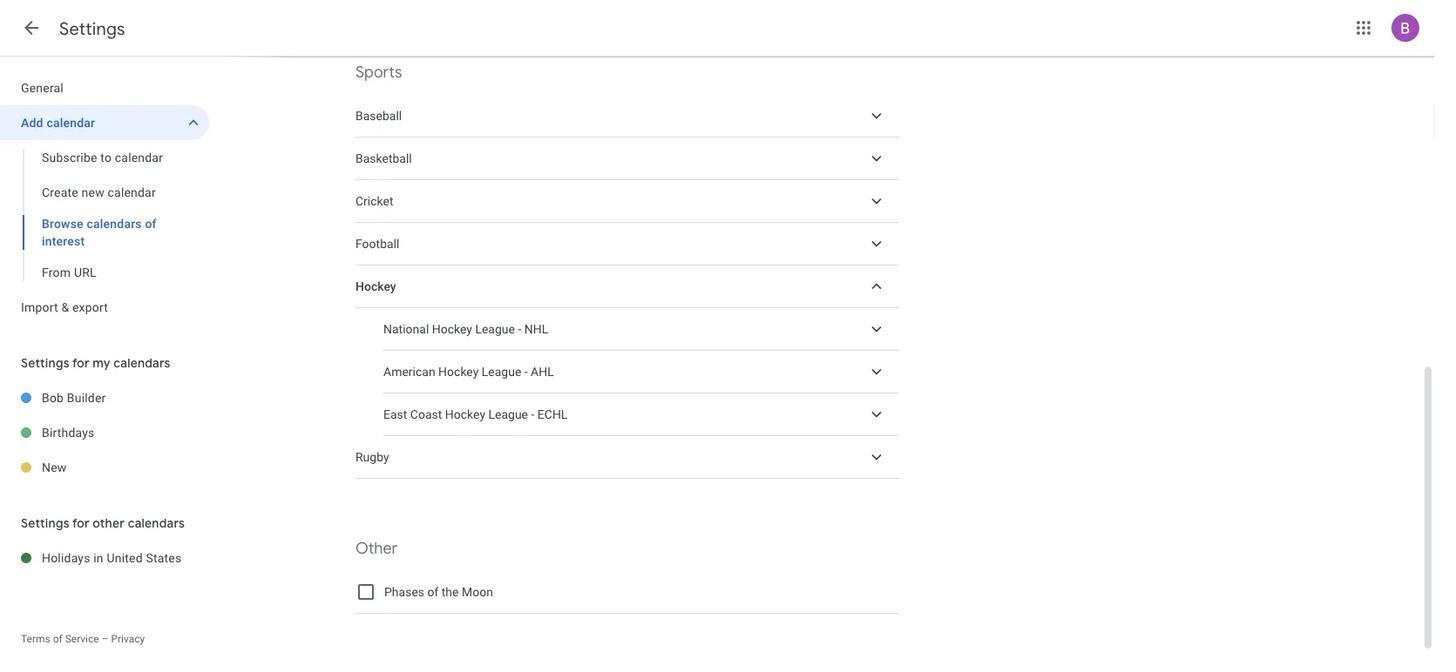 Task type: describe. For each thing, give the bounding box(es) containing it.
- inside east coast hockey league - echl tree item
[[531, 408, 535, 422]]

for for other
[[72, 516, 90, 532]]

browse calendars of interest
[[42, 217, 157, 248]]

terms
[[21, 634, 50, 646]]

basketball
[[356, 151, 412, 166]]

calendars inside browse calendars of interest
[[87, 217, 142, 231]]

hockey inside "hockey" tree item
[[356, 280, 396, 294]]

create new calendar
[[42, 185, 156, 200]]

service
[[65, 634, 99, 646]]

calendars for other
[[128, 516, 185, 532]]

for for my
[[72, 356, 90, 371]]

nhl
[[524, 322, 548, 337]]

phases
[[384, 585, 424, 600]]

settings for my calendars tree
[[0, 381, 209, 485]]

hockey inside american hockey league - ahl tree item
[[438, 365, 479, 379]]

–
[[102, 634, 109, 646]]

general
[[21, 81, 64, 95]]

league for nhl
[[475, 322, 515, 337]]

cricket tree item
[[356, 180, 899, 223]]

coast
[[410, 408, 442, 422]]

new link
[[42, 451, 209, 485]]

sports
[[356, 62, 402, 82]]

bob builder tree item
[[0, 381, 209, 416]]

import
[[21, 300, 58, 315]]

settings for my calendars
[[21, 356, 171, 371]]

tree containing general
[[0, 71, 209, 325]]

hockey inside east coast hockey league - echl tree item
[[445, 408, 485, 422]]

- for ahl
[[524, 365, 528, 379]]

new
[[82, 185, 104, 200]]

browse
[[42, 217, 84, 231]]

settings for settings for other calendars
[[21, 516, 69, 532]]

calendar for subscribe to calendar
[[115, 150, 163, 165]]

terms of service link
[[21, 634, 99, 646]]

states
[[146, 551, 182, 566]]

2 vertical spatial league
[[488, 408, 528, 422]]

hockey inside national hockey league - nhl tree item
[[432, 322, 472, 337]]

calendar for create new calendar
[[108, 185, 156, 200]]

cricket
[[356, 194, 393, 208]]

settings for settings
[[59, 17, 125, 40]]

new
[[42, 461, 67, 475]]

group containing subscribe to calendar
[[0, 140, 209, 290]]

ahl
[[531, 365, 554, 379]]

export
[[72, 300, 108, 315]]

holidays in united states link
[[42, 541, 209, 576]]

new tree item
[[0, 451, 209, 485]]

hockey tree item
[[356, 266, 899, 308]]

holidays in united states
[[42, 551, 182, 566]]

birthdays link
[[42, 416, 209, 451]]

echl
[[538, 408, 568, 422]]

birthdays
[[42, 426, 95, 440]]

the
[[442, 585, 459, 600]]

add calendar
[[21, 115, 95, 130]]

holidays
[[42, 551, 90, 566]]

settings for other calendars
[[21, 516, 185, 532]]

privacy link
[[111, 634, 145, 646]]

holidays in united states tree item
[[0, 541, 209, 576]]

football tree item
[[356, 223, 899, 266]]

terms of service – privacy
[[21, 634, 145, 646]]

subscribe to calendar
[[42, 150, 163, 165]]



Task type: vqa. For each thing, say whether or not it's contained in the screenshot.
22 ELEMENT
no



Task type: locate. For each thing, give the bounding box(es) containing it.
settings right go back 'icon'
[[59, 17, 125, 40]]

- inside national hockey league - nhl tree item
[[518, 322, 521, 337]]

privacy
[[111, 634, 145, 646]]

of for terms of service – privacy
[[53, 634, 62, 646]]

2 horizontal spatial of
[[427, 585, 439, 600]]

settings heading
[[59, 17, 125, 40]]

0 vertical spatial calendars
[[87, 217, 142, 231]]

settings up bob
[[21, 356, 69, 371]]

calendars down create new calendar
[[87, 217, 142, 231]]

settings up holidays
[[21, 516, 69, 532]]

bob
[[42, 391, 64, 405]]

1 for from the top
[[72, 356, 90, 371]]

url
[[74, 265, 96, 280]]

-
[[518, 322, 521, 337], [524, 365, 528, 379], [531, 408, 535, 422]]

go back image
[[21, 17, 42, 38]]

phases of the moon
[[384, 585, 493, 600]]

national hockey league - nhl tree item
[[383, 308, 899, 351]]

from url
[[42, 265, 96, 280]]

american
[[383, 365, 435, 379]]

2 horizontal spatial -
[[531, 408, 535, 422]]

east
[[383, 408, 407, 422]]

&
[[61, 300, 69, 315]]

of right terms
[[53, 634, 62, 646]]

- left the echl
[[531, 408, 535, 422]]

rugby
[[356, 450, 389, 465]]

2 vertical spatial calendars
[[128, 516, 185, 532]]

hockey
[[356, 280, 396, 294], [432, 322, 472, 337], [438, 365, 479, 379], [445, 408, 485, 422]]

add calendar tree item
[[0, 105, 209, 140]]

2 vertical spatial settings
[[21, 516, 69, 532]]

0 vertical spatial calendar
[[47, 115, 95, 130]]

1 vertical spatial league
[[482, 365, 521, 379]]

settings for settings for my calendars
[[21, 356, 69, 371]]

hockey down the "national hockey league - nhl"
[[438, 365, 479, 379]]

national
[[383, 322, 429, 337]]

east coast hockey league - echl
[[383, 408, 568, 422]]

my
[[93, 356, 110, 371]]

calendar
[[47, 115, 95, 130], [115, 150, 163, 165], [108, 185, 156, 200]]

0 vertical spatial league
[[475, 322, 515, 337]]

baseball
[[356, 109, 402, 123]]

for
[[72, 356, 90, 371], [72, 516, 90, 532]]

0 vertical spatial -
[[518, 322, 521, 337]]

create
[[42, 185, 78, 200]]

american hockey league - ahl
[[383, 365, 554, 379]]

league
[[475, 322, 515, 337], [482, 365, 521, 379], [488, 408, 528, 422]]

hockey up "american hockey league - ahl"
[[432, 322, 472, 337]]

national hockey league - nhl
[[383, 322, 548, 337]]

league left 'nhl'
[[475, 322, 515, 337]]

settings
[[59, 17, 125, 40], [21, 356, 69, 371], [21, 516, 69, 532]]

for left my
[[72, 356, 90, 371]]

0 horizontal spatial of
[[53, 634, 62, 646]]

moon
[[462, 585, 493, 600]]

of down create new calendar
[[145, 217, 157, 231]]

other
[[93, 516, 125, 532]]

calendars up states
[[128, 516, 185, 532]]

1 vertical spatial for
[[72, 516, 90, 532]]

1 vertical spatial -
[[524, 365, 528, 379]]

united
[[107, 551, 143, 566]]

tree
[[0, 71, 209, 325]]

2 vertical spatial calendar
[[108, 185, 156, 200]]

add
[[21, 115, 43, 130]]

from
[[42, 265, 71, 280]]

interest
[[42, 234, 85, 248]]

league for ahl
[[482, 365, 521, 379]]

east coast hockey league - echl tree item
[[383, 394, 899, 437]]

basketball tree item
[[356, 138, 899, 180]]

1 vertical spatial of
[[427, 585, 439, 600]]

baseball tree item
[[356, 95, 899, 138]]

import & export
[[21, 300, 108, 315]]

hockey down the football
[[356, 280, 396, 294]]

for left "other"
[[72, 516, 90, 532]]

0 vertical spatial of
[[145, 217, 157, 231]]

in
[[93, 551, 104, 566]]

builder
[[67, 391, 106, 405]]

1 vertical spatial settings
[[21, 356, 69, 371]]

- left 'nhl'
[[518, 322, 521, 337]]

1 horizontal spatial of
[[145, 217, 157, 231]]

0 vertical spatial settings
[[59, 17, 125, 40]]

league left ahl
[[482, 365, 521, 379]]

rugby tree item
[[356, 437, 899, 479]]

hockey right coast
[[445, 408, 485, 422]]

1 vertical spatial calendar
[[115, 150, 163, 165]]

2 for from the top
[[72, 516, 90, 532]]

of left the the
[[427, 585, 439, 600]]

1 vertical spatial calendars
[[114, 356, 171, 371]]

american hockey league - ahl tree item
[[383, 351, 899, 394]]

calendars right my
[[114, 356, 171, 371]]

of
[[145, 217, 157, 231], [427, 585, 439, 600], [53, 634, 62, 646]]

subscribe
[[42, 150, 97, 165]]

other
[[356, 539, 398, 559]]

calendar right new
[[108, 185, 156, 200]]

0 vertical spatial for
[[72, 356, 90, 371]]

league left the echl
[[488, 408, 528, 422]]

2 vertical spatial of
[[53, 634, 62, 646]]

to
[[100, 150, 112, 165]]

of inside browse calendars of interest
[[145, 217, 157, 231]]

calendar up subscribe
[[47, 115, 95, 130]]

calendar right to on the top
[[115, 150, 163, 165]]

of for phases of the moon
[[427, 585, 439, 600]]

birthdays tree item
[[0, 416, 209, 451]]

- inside american hockey league - ahl tree item
[[524, 365, 528, 379]]

group
[[0, 140, 209, 290]]

football
[[356, 237, 399, 251]]

calendar inside tree item
[[47, 115, 95, 130]]

calendars for my
[[114, 356, 171, 371]]

0 horizontal spatial -
[[518, 322, 521, 337]]

- left ahl
[[524, 365, 528, 379]]

2 vertical spatial -
[[531, 408, 535, 422]]

- for nhl
[[518, 322, 521, 337]]

bob builder
[[42, 391, 106, 405]]

calendars
[[87, 217, 142, 231], [114, 356, 171, 371], [128, 516, 185, 532]]

1 horizontal spatial -
[[524, 365, 528, 379]]



